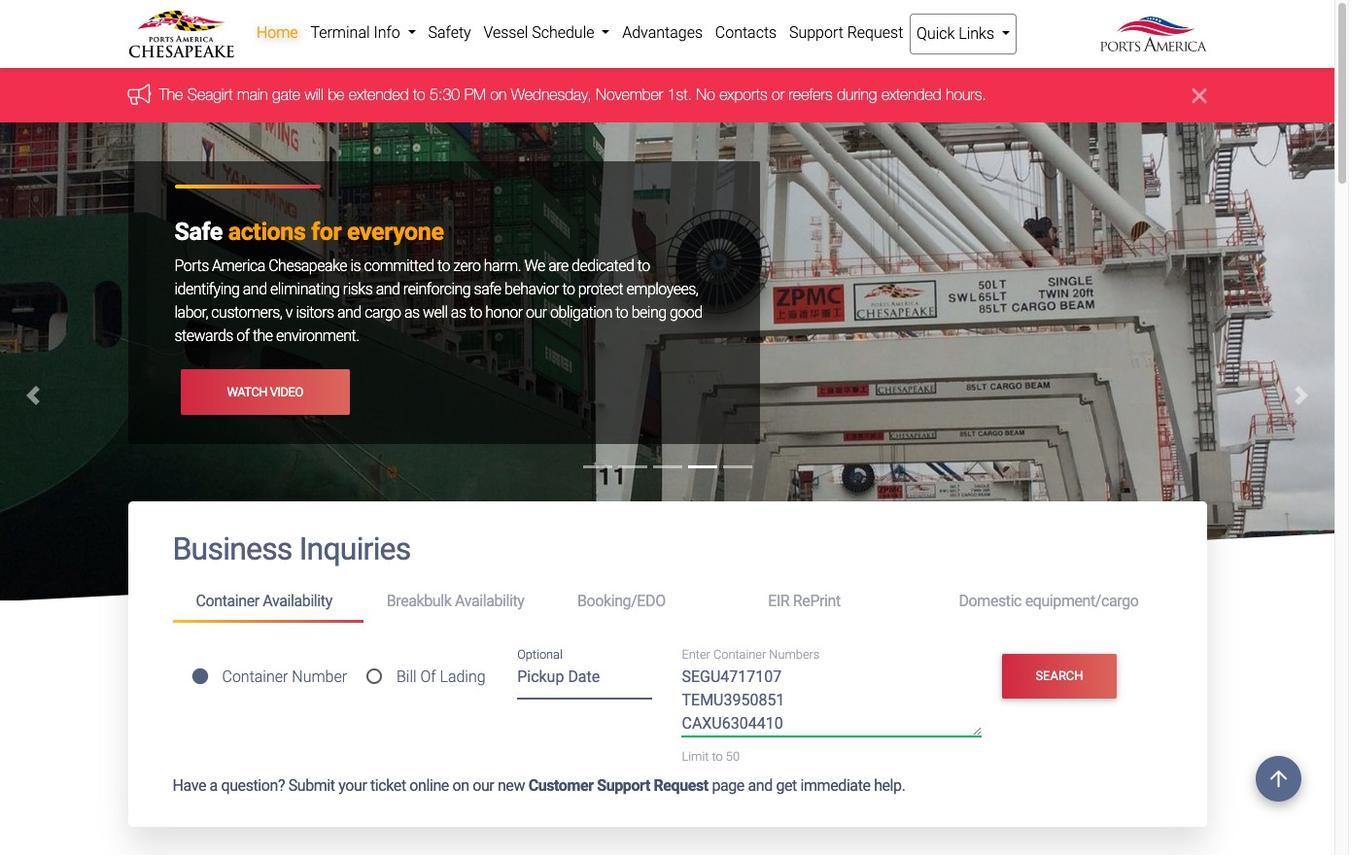 Task type: describe. For each thing, give the bounding box(es) containing it.
have
[[173, 776, 206, 795]]

Enter Container Numbers text field
[[682, 666, 982, 737]]

0 horizontal spatial our
[[473, 776, 494, 795]]

number
[[292, 668, 347, 686]]

domestic
[[959, 592, 1022, 611]]

breakbulk availability link
[[363, 584, 554, 620]]

everyone
[[347, 218, 444, 246]]

the seagirt main gate will be extended to 5:30 pm on wednesday, november 1st. no exports or reefers during  extended hours. link
[[159, 86, 987, 103]]

close image
[[1192, 84, 1207, 107]]

obligation
[[550, 304, 612, 322]]

watch
[[227, 385, 267, 399]]

safe actions for everyone
[[174, 218, 444, 246]]

container availability link
[[173, 584, 363, 623]]

to left 50
[[712, 750, 723, 764]]

get
[[776, 776, 797, 795]]

enter
[[682, 647, 710, 662]]

support request
[[789, 23, 903, 42]]

safe
[[174, 218, 222, 246]]

Optional text field
[[517, 662, 653, 700]]

watch video link
[[180, 370, 350, 415]]

support inside the support request link
[[789, 23, 844, 42]]

seagirt
[[187, 86, 233, 103]]

v
[[286, 304, 293, 322]]

gate
[[272, 86, 300, 103]]

cargo
[[365, 304, 401, 322]]

question?
[[221, 776, 285, 795]]

committed
[[364, 257, 434, 275]]

have a question? submit your ticket online on our new customer support request page and get immediate help.
[[173, 776, 905, 795]]

quick links link
[[910, 14, 1017, 54]]

business
[[173, 531, 292, 568]]

container number
[[222, 668, 347, 686]]

terminal info link
[[304, 14, 422, 52]]

quick links
[[917, 24, 998, 43]]

to down safe
[[469, 304, 482, 322]]

risks
[[343, 280, 373, 299]]

1 extended from the left
[[349, 86, 409, 103]]

november
[[596, 86, 663, 103]]

home link
[[250, 14, 304, 52]]

eir
[[768, 592, 790, 611]]

links
[[959, 24, 994, 43]]

safety link
[[422, 14, 477, 52]]

enter container numbers
[[682, 647, 820, 662]]

1 vertical spatial request
[[654, 776, 708, 795]]

limit
[[682, 750, 709, 764]]

eliminating
[[270, 280, 340, 299]]

container for container number
[[222, 668, 288, 686]]

50
[[726, 750, 740, 764]]

zero
[[453, 257, 481, 275]]

vessel schedule link
[[477, 14, 616, 52]]

the
[[253, 327, 273, 345]]

customer
[[528, 776, 594, 795]]

schedule
[[532, 23, 594, 42]]

to down are
[[562, 280, 575, 299]]

go to top image
[[1256, 756, 1302, 802]]

to up "employees,"
[[637, 257, 650, 275]]

bullhorn image
[[128, 83, 159, 105]]

eir reprint
[[768, 592, 841, 611]]

availability for breakbulk availability
[[455, 592, 524, 611]]

to inside the seagirt main gate will be extended to 5:30 pm on wednesday, november 1st. no exports or reefers during  extended hours. alert
[[413, 86, 425, 103]]

vessel
[[484, 23, 528, 42]]

chesapeake
[[268, 257, 347, 275]]

quick
[[917, 24, 955, 43]]

1 horizontal spatial request
[[847, 23, 903, 42]]

terminal
[[310, 23, 370, 42]]

are
[[548, 257, 568, 275]]

and left get in the bottom of the page
[[748, 776, 773, 795]]

5:30
[[430, 86, 460, 103]]

pm
[[464, 86, 486, 103]]

watch video
[[227, 385, 303, 399]]

business inquiries
[[173, 531, 411, 568]]

online
[[410, 776, 449, 795]]

safety image
[[0, 123, 1335, 699]]

a
[[210, 776, 218, 795]]

submit
[[288, 776, 335, 795]]

bill of lading
[[397, 668, 486, 686]]

identifying
[[174, 280, 240, 299]]

of
[[420, 668, 436, 686]]

new
[[498, 776, 525, 795]]

the seagirt main gate will be extended to 5:30 pm on wednesday, november 1st. no exports or reefers during  extended hours.
[[159, 86, 987, 103]]

our inside ports america chesapeake is committed to zero harm. we are dedicated to identifying and                         eliminating risks and reinforcing safe behavior to protect employees, labor, customers, v                         isitors and cargo as well as to honor our obligation to being good stewards of the environment.
[[526, 304, 547, 322]]

environment.
[[276, 327, 359, 345]]

inquiries
[[299, 531, 411, 568]]



Task type: locate. For each thing, give the bounding box(es) containing it.
search
[[1036, 669, 1083, 683]]

help.
[[874, 776, 905, 795]]

the seagirt main gate will be extended to 5:30 pm on wednesday, november 1st. no exports or reefers during  extended hours. alert
[[0, 68, 1335, 123]]

0 vertical spatial container
[[196, 592, 259, 611]]

hours.
[[946, 86, 987, 103]]

booking/edo link
[[554, 584, 745, 620]]

our down behavior
[[526, 304, 547, 322]]

limit to 50
[[682, 750, 740, 764]]

customer support request link
[[528, 776, 708, 795]]

equipment/cargo
[[1025, 592, 1139, 611]]

request
[[847, 23, 903, 42], [654, 776, 708, 795]]

reinforcing
[[403, 280, 471, 299]]

stewards
[[174, 327, 233, 345]]

and
[[243, 280, 267, 299], [376, 280, 400, 299], [337, 304, 361, 322], [748, 776, 773, 795]]

support
[[789, 23, 844, 42], [597, 776, 650, 795]]

on inside alert
[[490, 86, 507, 103]]

breakbulk availability
[[387, 592, 524, 611]]

being
[[632, 304, 666, 322]]

contacts link
[[709, 14, 783, 52]]

isitors
[[296, 304, 334, 322]]

search button
[[1002, 654, 1117, 699]]

extended
[[349, 86, 409, 103], [882, 86, 942, 103]]

well
[[423, 304, 448, 322]]

container down business
[[196, 592, 259, 611]]

1 vertical spatial container
[[713, 647, 766, 662]]

during
[[837, 86, 877, 103]]

1 horizontal spatial our
[[526, 304, 547, 322]]

on
[[490, 86, 507, 103], [452, 776, 469, 795]]

0 vertical spatial request
[[847, 23, 903, 42]]

1st.
[[667, 86, 692, 103]]

2 extended from the left
[[882, 86, 942, 103]]

and down risks at the top left
[[337, 304, 361, 322]]

protect
[[578, 280, 623, 299]]

1 vertical spatial on
[[452, 776, 469, 795]]

terminal info
[[310, 23, 404, 42]]

0 vertical spatial support
[[789, 23, 844, 42]]

info
[[374, 23, 400, 42]]

2 availability from the left
[[455, 592, 524, 611]]

support right "customer"
[[597, 776, 650, 795]]

eir reprint link
[[745, 584, 936, 620]]

availability
[[263, 592, 332, 611], [455, 592, 524, 611]]

2 vertical spatial container
[[222, 668, 288, 686]]

availability right the breakbulk
[[455, 592, 524, 611]]

advantages
[[622, 23, 703, 42]]

as left well
[[404, 304, 420, 322]]

main
[[237, 86, 268, 103]]

1 horizontal spatial availability
[[455, 592, 524, 611]]

extended right during
[[882, 86, 942, 103]]

support up reefers
[[789, 23, 844, 42]]

as right well
[[451, 304, 466, 322]]

and up customers,
[[243, 280, 267, 299]]

1 horizontal spatial support
[[789, 23, 844, 42]]

numbers
[[769, 647, 820, 662]]

the
[[159, 86, 183, 103]]

container for container availability
[[196, 592, 259, 611]]

will
[[305, 86, 323, 103]]

page
[[712, 776, 745, 795]]

1 horizontal spatial on
[[490, 86, 507, 103]]

1 horizontal spatial as
[[451, 304, 466, 322]]

extended right be
[[349, 86, 409, 103]]

0 vertical spatial our
[[526, 304, 547, 322]]

vessel schedule
[[484, 23, 598, 42]]

0 horizontal spatial request
[[654, 776, 708, 795]]

0 horizontal spatial support
[[597, 776, 650, 795]]

container
[[196, 592, 259, 611], [713, 647, 766, 662], [222, 668, 288, 686]]

0 vertical spatial on
[[490, 86, 507, 103]]

container right the enter
[[713, 647, 766, 662]]

home
[[257, 23, 298, 42]]

0 horizontal spatial as
[[404, 304, 420, 322]]

request left quick
[[847, 23, 903, 42]]

breakbulk
[[387, 592, 451, 611]]

behavior
[[504, 280, 559, 299]]

and up cargo
[[376, 280, 400, 299]]

safety
[[428, 23, 471, 42]]

booking/edo
[[577, 592, 666, 611]]

honor
[[485, 304, 523, 322]]

your
[[338, 776, 367, 795]]

wednesday,
[[511, 86, 592, 103]]

on right the pm
[[490, 86, 507, 103]]

lading
[[440, 668, 486, 686]]

container left number
[[222, 668, 288, 686]]

container availability
[[196, 592, 332, 611]]

harm.
[[484, 257, 521, 275]]

our
[[526, 304, 547, 322], [473, 776, 494, 795]]

our left the new
[[473, 776, 494, 795]]

advantages link
[[616, 14, 709, 52]]

of
[[236, 327, 249, 345]]

domestic equipment/cargo
[[959, 592, 1139, 611]]

availability for container availability
[[263, 592, 332, 611]]

employees,
[[626, 280, 698, 299]]

as
[[404, 304, 420, 322], [451, 304, 466, 322]]

safe
[[474, 280, 501, 299]]

to left zero
[[437, 257, 450, 275]]

request down limit
[[654, 776, 708, 795]]

1 horizontal spatial extended
[[882, 86, 942, 103]]

labor,
[[174, 304, 208, 322]]

america
[[212, 257, 265, 275]]

ports america chesapeake is committed to zero harm. we are dedicated to identifying and                         eliminating risks and reinforcing safe behavior to protect employees, labor, customers, v                         isitors and cargo as well as to honor our obligation to being good stewards of the environment.
[[174, 257, 702, 345]]

good
[[670, 304, 702, 322]]

is
[[350, 257, 361, 275]]

1 vertical spatial our
[[473, 776, 494, 795]]

dedicated
[[572, 257, 634, 275]]

0 horizontal spatial on
[[452, 776, 469, 795]]

ports
[[174, 257, 209, 275]]

contacts
[[715, 23, 777, 42]]

1 as from the left
[[404, 304, 420, 322]]

to left being
[[616, 304, 628, 322]]

actions
[[228, 218, 306, 246]]

1 availability from the left
[[263, 592, 332, 611]]

reefers
[[789, 86, 833, 103]]

to left '5:30'
[[413, 86, 425, 103]]

no
[[696, 86, 715, 103]]

2 as from the left
[[451, 304, 466, 322]]

availability down business inquiries
[[263, 592, 332, 611]]

on right online
[[452, 776, 469, 795]]

bill
[[397, 668, 417, 686]]

immediate
[[800, 776, 871, 795]]

exports
[[720, 86, 768, 103]]

1 vertical spatial support
[[597, 776, 650, 795]]

0 horizontal spatial extended
[[349, 86, 409, 103]]

be
[[328, 86, 344, 103]]

customers,
[[211, 304, 282, 322]]

0 horizontal spatial availability
[[263, 592, 332, 611]]



Task type: vqa. For each thing, say whether or not it's contained in the screenshot.
AM
no



